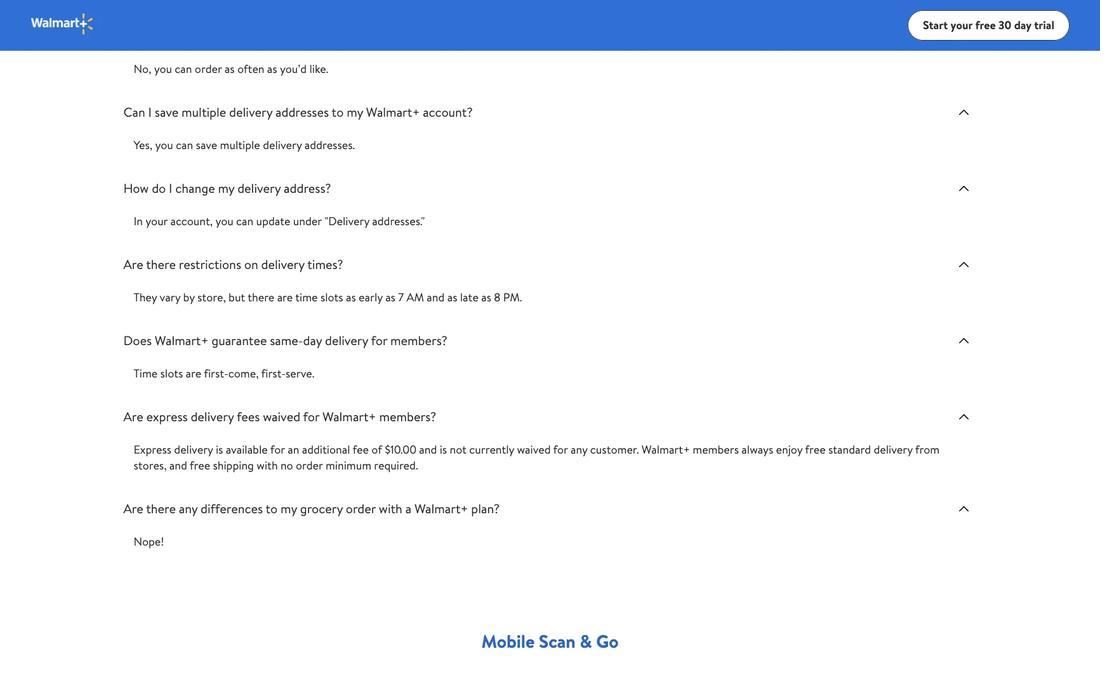 Task type: locate. For each thing, give the bounding box(es) containing it.
0 horizontal spatial any
[[179, 501, 198, 518]]

with inside express delivery is available for an additional fee of $10.00 and is not currently waived for any customer. walmart+ members always enjoy free standard delivery from stores, and free shipping with no order minimum required.
[[257, 458, 278, 474]]

always
[[742, 442, 774, 458]]

1 vertical spatial are
[[124, 408, 143, 426]]

you right yes,
[[155, 137, 173, 153]]

is
[[216, 442, 223, 458], [440, 442, 447, 458]]

can for order
[[175, 61, 192, 77]]

come,
[[229, 366, 259, 382]]

1 vertical spatial members?
[[380, 408, 437, 426]]

2 vertical spatial there
[[146, 501, 176, 518]]

slots right the time
[[160, 366, 183, 382]]

time slots are first-come, first-serve.
[[134, 366, 315, 382]]

change
[[176, 180, 215, 197]]

1 horizontal spatial are
[[277, 290, 293, 306]]

your right in
[[146, 213, 168, 229]]

1 vertical spatial my
[[218, 180, 235, 197]]

they
[[134, 290, 157, 306]]

1 horizontal spatial waived
[[517, 442, 551, 458]]

there right but
[[248, 290, 275, 306]]

first- down guarantee on the left of the page
[[204, 366, 229, 382]]

delivery right on
[[261, 256, 305, 273]]

0 vertical spatial day
[[1015, 17, 1032, 33]]

waived right fees
[[263, 408, 301, 426]]

guarantee
[[212, 332, 267, 349]]

can
[[175, 61, 192, 77], [176, 137, 193, 153], [236, 213, 254, 229]]

save right can
[[155, 104, 179, 121]]

day
[[1015, 17, 1032, 33], [303, 332, 322, 349]]

can i save multiple delivery addresses to my walmart+ account? image
[[957, 105, 972, 120]]

are for are there restrictions on delivery times?
[[124, 256, 143, 273]]

1 vertical spatial to
[[266, 501, 278, 518]]

as left late
[[448, 290, 458, 306]]

available
[[226, 442, 268, 458]]

grocery
[[300, 501, 343, 518]]

members? for does walmart+ guarantee same-day delivery for members?
[[391, 332, 448, 349]]

for left an
[[270, 442, 285, 458]]

slots right time
[[321, 290, 343, 306]]

1 vertical spatial waived
[[517, 442, 551, 458]]

order left often
[[195, 61, 222, 77]]

0 horizontal spatial is
[[216, 442, 223, 458]]

1 horizontal spatial slots
[[321, 290, 343, 306]]

1 horizontal spatial is
[[440, 442, 447, 458]]

with left the no
[[257, 458, 278, 474]]

1 horizontal spatial any
[[571, 442, 588, 458]]

order right the no
[[296, 458, 323, 474]]

0 horizontal spatial are
[[186, 366, 202, 382]]

0 horizontal spatial free
[[190, 458, 210, 474]]

and
[[427, 290, 445, 306], [419, 442, 437, 458], [169, 458, 187, 474]]

2 vertical spatial can
[[236, 213, 254, 229]]

are left time
[[277, 290, 293, 306]]

1 horizontal spatial to
[[332, 104, 344, 121]]

an
[[288, 442, 299, 458]]

time
[[134, 366, 158, 382]]

0 vertical spatial members?
[[391, 332, 448, 349]]

0 horizontal spatial slots
[[160, 366, 183, 382]]

1 horizontal spatial day
[[1015, 17, 1032, 33]]

your
[[951, 17, 973, 33], [146, 213, 168, 229]]

i right can
[[148, 104, 152, 121]]

3 are from the top
[[124, 501, 143, 518]]

1 vertical spatial are
[[186, 366, 202, 382]]

day for same-
[[303, 332, 322, 349]]

first- right come,
[[261, 366, 286, 382]]

for down early
[[371, 332, 388, 349]]

1 vertical spatial your
[[146, 213, 168, 229]]

1 first- from the left
[[204, 366, 229, 382]]

members?
[[391, 332, 448, 349], [380, 408, 437, 426]]

2 horizontal spatial order
[[346, 501, 376, 518]]

but
[[229, 290, 245, 306]]

time
[[296, 290, 318, 306]]

my left grocery on the left of page
[[281, 501, 297, 518]]

waived inside express delivery is available for an additional fee of $10.00 and is not currently waived for any customer. walmart+ members always enjoy free standard delivery from stores, and free shipping with no order minimum required.
[[517, 442, 551, 458]]

free
[[976, 17, 997, 33], [806, 442, 826, 458], [190, 458, 210, 474]]

free right enjoy
[[806, 442, 826, 458]]

0 vertical spatial there
[[146, 256, 176, 273]]

no
[[281, 458, 293, 474]]

multiple down no, you can order as often as you'd like.
[[182, 104, 226, 121]]

members? down "am"
[[391, 332, 448, 349]]

can right the no,
[[175, 61, 192, 77]]

1 horizontal spatial with
[[379, 501, 403, 518]]

my right change at the left of page
[[218, 180, 235, 197]]

serve.
[[286, 366, 315, 382]]

delivery up yes, you can save multiple delivery addresses.
[[229, 104, 273, 121]]

any
[[571, 442, 588, 458], [179, 501, 198, 518]]

order right grocery on the left of page
[[346, 501, 376, 518]]

any left differences
[[179, 501, 198, 518]]

does walmart+ guarantee same-day delivery for members? image
[[957, 334, 972, 349]]

i right do
[[169, 180, 172, 197]]

1 are from the top
[[124, 256, 143, 273]]

0 vertical spatial save
[[155, 104, 179, 121]]

members? for are express delivery fees waived for walmart+ members?
[[380, 408, 437, 426]]

0 horizontal spatial i
[[148, 104, 152, 121]]

addresses."
[[372, 213, 425, 229]]

can right yes,
[[176, 137, 193, 153]]

multiple
[[182, 104, 226, 121], [220, 137, 260, 153]]

1 horizontal spatial i
[[169, 180, 172, 197]]

1 vertical spatial slots
[[160, 366, 183, 382]]

free left 30
[[976, 17, 997, 33]]

walmart+ right a
[[415, 501, 468, 518]]

for left customer.
[[554, 442, 568, 458]]

day inside start your free 30 day trial button
[[1015, 17, 1032, 33]]

multiple up how do i change my delivery address?
[[220, 137, 260, 153]]

start your free 30 day trial
[[924, 17, 1055, 33]]

1 vertical spatial you
[[155, 137, 173, 153]]

0 vertical spatial your
[[951, 17, 973, 33]]

walmart+ down by
[[155, 332, 209, 349]]

waived
[[263, 408, 301, 426], [517, 442, 551, 458]]

walmart+ up fee
[[323, 408, 376, 426]]

$10.00
[[385, 442, 417, 458]]

0 horizontal spatial day
[[303, 332, 322, 349]]

0 horizontal spatial your
[[146, 213, 168, 229]]

members? up $10.00
[[380, 408, 437, 426]]

1 horizontal spatial save
[[196, 137, 217, 153]]

0 vertical spatial my
[[347, 104, 363, 121]]

walmart+ left members
[[642, 442, 690, 458]]

1 vertical spatial multiple
[[220, 137, 260, 153]]

waived right currently
[[517, 442, 551, 458]]

you right the no,
[[154, 61, 172, 77]]

slots
[[321, 290, 343, 306], [160, 366, 183, 382]]

does walmart+ guarantee same-day delivery for members?
[[124, 332, 448, 349]]

0 vertical spatial can
[[175, 61, 192, 77]]

express
[[146, 408, 188, 426]]

customer.
[[591, 442, 639, 458]]

order
[[195, 61, 222, 77], [296, 458, 323, 474], [346, 501, 376, 518]]

restrictions
[[179, 256, 241, 273]]

save up change at the left of page
[[196, 137, 217, 153]]

day right 30
[[1015, 17, 1032, 33]]

are left express
[[124, 408, 143, 426]]

0 vertical spatial any
[[571, 442, 588, 458]]

delivery left fees
[[191, 408, 234, 426]]

1 vertical spatial can
[[176, 137, 193, 153]]

your for account,
[[146, 213, 168, 229]]

are there any differences to my grocery order with a walmart+ plan? image
[[957, 502, 972, 517]]

account?
[[423, 104, 473, 121]]

delivery
[[229, 104, 273, 121], [263, 137, 302, 153], [238, 180, 281, 197], [261, 256, 305, 273], [325, 332, 369, 349], [191, 408, 234, 426], [174, 442, 213, 458], [874, 442, 913, 458]]

my
[[347, 104, 363, 121], [218, 180, 235, 197], [281, 501, 297, 518]]

and right "am"
[[427, 290, 445, 306]]

1 horizontal spatial first-
[[261, 366, 286, 382]]

are for are there any differences to my grocery order with a walmart+ plan?
[[124, 501, 143, 518]]

1 horizontal spatial my
[[281, 501, 297, 518]]

2 horizontal spatial free
[[976, 17, 997, 33]]

you right account,
[[216, 213, 234, 229]]

you
[[154, 61, 172, 77], [155, 137, 173, 153], [216, 213, 234, 229]]

1 vertical spatial any
[[179, 501, 198, 518]]

0 horizontal spatial with
[[257, 458, 278, 474]]

order inside express delivery is available for an additional fee of $10.00 and is not currently waived for any customer. walmart+ members always enjoy free standard delivery from stores, and free shipping with no order minimum required.
[[296, 458, 323, 474]]

are up nope!
[[124, 501, 143, 518]]

your right start
[[951, 17, 973, 33]]

0 vertical spatial i
[[148, 104, 152, 121]]

on
[[244, 256, 258, 273]]

1 horizontal spatial your
[[951, 17, 973, 33]]

as left often
[[225, 61, 235, 77]]

mobile
[[482, 630, 535, 654]]

as left early
[[346, 290, 356, 306]]

1 horizontal spatial order
[[296, 458, 323, 474]]

0 horizontal spatial first-
[[204, 366, 229, 382]]

2 horizontal spatial my
[[347, 104, 363, 121]]

yes,
[[134, 137, 153, 153]]

you for no,
[[154, 61, 172, 77]]

often
[[238, 61, 265, 77]]

for up additional at left bottom
[[303, 408, 320, 426]]

day up the 'serve.'
[[303, 332, 322, 349]]

2 vertical spatial are
[[124, 501, 143, 518]]

walmart+
[[366, 104, 420, 121], [155, 332, 209, 349], [323, 408, 376, 426], [642, 442, 690, 458], [415, 501, 468, 518]]

with left a
[[379, 501, 403, 518]]

can i save multiple delivery addresses to my walmart+ account?
[[124, 104, 473, 121]]

to
[[332, 104, 344, 121], [266, 501, 278, 518]]

to up addresses.
[[332, 104, 344, 121]]

my up addresses.
[[347, 104, 363, 121]]

no,
[[134, 61, 151, 77]]

as
[[225, 61, 235, 77], [267, 61, 277, 77], [346, 290, 356, 306], [386, 290, 396, 306], [448, 290, 458, 306], [482, 290, 492, 306]]

there
[[146, 256, 176, 273], [248, 290, 275, 306], [146, 501, 176, 518]]

first-
[[204, 366, 229, 382], [261, 366, 286, 382]]

0 vertical spatial you
[[154, 61, 172, 77]]

is left available
[[216, 442, 223, 458]]

are
[[124, 256, 143, 273], [124, 408, 143, 426], [124, 501, 143, 518]]

i
[[148, 104, 152, 121], [169, 180, 172, 197]]

0 vertical spatial slots
[[321, 290, 343, 306]]

2 are from the top
[[124, 408, 143, 426]]

can left update
[[236, 213, 254, 229]]

0 horizontal spatial waived
[[263, 408, 301, 426]]

to right differences
[[266, 501, 278, 518]]

in
[[134, 213, 143, 229]]

can for save
[[176, 137, 193, 153]]

not
[[450, 442, 467, 458]]

with
[[257, 458, 278, 474], [379, 501, 403, 518]]

any left customer.
[[571, 442, 588, 458]]

w+ image
[[30, 12, 95, 35]]

stores,
[[134, 458, 167, 474]]

trial
[[1035, 17, 1055, 33]]

your inside button
[[951, 17, 973, 33]]

are up the they
[[124, 256, 143, 273]]

1 vertical spatial day
[[303, 332, 322, 349]]

0 vertical spatial order
[[195, 61, 222, 77]]

1 vertical spatial order
[[296, 458, 323, 474]]

0 horizontal spatial save
[[155, 104, 179, 121]]

are there restrictions on delivery times? image
[[957, 257, 972, 273]]

are right the time
[[186, 366, 202, 382]]

there up nope!
[[146, 501, 176, 518]]

is left not
[[440, 442, 447, 458]]

0 vertical spatial with
[[257, 458, 278, 474]]

addresses
[[276, 104, 329, 121]]

mobile scan & go
[[482, 630, 619, 654]]

there up vary on the left top of page
[[146, 256, 176, 273]]

free left shipping
[[190, 458, 210, 474]]

2 vertical spatial order
[[346, 501, 376, 518]]

under
[[293, 213, 322, 229]]

0 vertical spatial are
[[124, 256, 143, 273]]

times?
[[308, 256, 343, 273]]



Task type: describe. For each thing, give the bounding box(es) containing it.
walmart+ left account?
[[366, 104, 420, 121]]

there for any
[[146, 501, 176, 518]]

account,
[[171, 213, 213, 229]]

your for free
[[951, 17, 973, 33]]

currently
[[470, 442, 515, 458]]

30
[[999, 17, 1012, 33]]

store,
[[198, 290, 226, 306]]

express delivery is available for an additional fee of $10.00 and is not currently waived for any customer. walmart+ members always enjoy free standard delivery from stores, and free shipping with no order minimum required.
[[134, 442, 940, 474]]

does
[[124, 332, 152, 349]]

walmart+ inside express delivery is available for an additional fee of $10.00 and is not currently waived for any customer. walmart+ members always enjoy free standard delivery from stores, and free shipping with no order minimum required.
[[642, 442, 690, 458]]

delivery right express
[[174, 442, 213, 458]]

late
[[460, 290, 479, 306]]

no, you can order as often as you'd like.
[[134, 61, 329, 77]]

0 horizontal spatial order
[[195, 61, 222, 77]]

any inside express delivery is available for an additional fee of $10.00 and is not currently waived for any customer. walmart+ members always enjoy free standard delivery from stores, and free shipping with no order minimum required.
[[571, 442, 588, 458]]

delivery up update
[[238, 180, 281, 197]]

plan?
[[472, 501, 500, 518]]

0 horizontal spatial my
[[218, 180, 235, 197]]

delivery down they vary by store, but there are time slots as early as 7 am and as late as 8 pm.
[[325, 332, 369, 349]]

1 vertical spatial with
[[379, 501, 403, 518]]

as left you'd
[[267, 61, 277, 77]]

8
[[494, 290, 501, 306]]

1 vertical spatial save
[[196, 137, 217, 153]]

differences
[[201, 501, 263, 518]]

how
[[124, 180, 149, 197]]

and right $10.00
[[419, 442, 437, 458]]

they vary by store, but there are time slots as early as 7 am and as late as 8 pm.
[[134, 290, 522, 306]]

shipping
[[213, 458, 254, 474]]

7
[[398, 290, 404, 306]]

0 vertical spatial waived
[[263, 408, 301, 426]]

nope!
[[134, 534, 164, 550]]

am
[[407, 290, 424, 306]]

0 vertical spatial multiple
[[182, 104, 226, 121]]

1 is from the left
[[216, 442, 223, 458]]

pm.
[[504, 290, 522, 306]]

express
[[134, 442, 172, 458]]

0 horizontal spatial to
[[266, 501, 278, 518]]

are express delivery fees waived for walmart+ members? image
[[957, 410, 972, 425]]

update
[[256, 213, 291, 229]]

0 vertical spatial to
[[332, 104, 344, 121]]

yes, you can save multiple delivery addresses.
[[134, 137, 355, 153]]

enjoy
[[777, 442, 803, 458]]

addresses.
[[305, 137, 355, 153]]

how do i change my delivery address?
[[124, 180, 331, 197]]

1 horizontal spatial free
[[806, 442, 826, 458]]

delivery left from
[[874, 442, 913, 458]]

vary
[[160, 290, 181, 306]]

&
[[580, 630, 592, 654]]

1 vertical spatial there
[[248, 290, 275, 306]]

you'd
[[280, 61, 307, 77]]

is there a limit to how many times i can order? image
[[957, 29, 972, 44]]

0 vertical spatial are
[[277, 290, 293, 306]]

members
[[693, 442, 739, 458]]

how do i change my delivery address? image
[[957, 181, 972, 196]]

early
[[359, 290, 383, 306]]

start your free 30 day trial button
[[908, 10, 1070, 41]]

fee
[[353, 442, 369, 458]]

from
[[916, 442, 940, 458]]

standard
[[829, 442, 872, 458]]

as left "8"
[[482, 290, 492, 306]]

of
[[372, 442, 382, 458]]

scan
[[539, 630, 576, 654]]

a
[[406, 501, 412, 518]]

as left 7
[[386, 290, 396, 306]]

free inside button
[[976, 17, 997, 33]]

are there restrictions on delivery times?
[[124, 256, 343, 273]]

2 is from the left
[[440, 442, 447, 458]]

can
[[124, 104, 145, 121]]

are express delivery fees waived for walmart+ members?
[[124, 408, 437, 426]]

delivery down can i save multiple delivery addresses to my walmart+ account?
[[263, 137, 302, 153]]

like.
[[310, 61, 329, 77]]

go
[[597, 630, 619, 654]]

do
[[152, 180, 166, 197]]

address?
[[284, 180, 331, 197]]

"delivery
[[325, 213, 370, 229]]

2 vertical spatial my
[[281, 501, 297, 518]]

day for 30
[[1015, 17, 1032, 33]]

fees
[[237, 408, 260, 426]]

in your account, you can update under "delivery addresses."
[[134, 213, 425, 229]]

minimum
[[326, 458, 372, 474]]

by
[[183, 290, 195, 306]]

there for restrictions
[[146, 256, 176, 273]]

you for yes,
[[155, 137, 173, 153]]

1 vertical spatial i
[[169, 180, 172, 197]]

are for are express delivery fees waived for walmart+ members?
[[124, 408, 143, 426]]

2 vertical spatial you
[[216, 213, 234, 229]]

additional
[[302, 442, 350, 458]]

same-
[[270, 332, 303, 349]]

and right the stores,
[[169, 458, 187, 474]]

required.
[[374, 458, 418, 474]]

start
[[924, 17, 949, 33]]

2 first- from the left
[[261, 366, 286, 382]]

are there any differences to my grocery order with a walmart+ plan?
[[124, 501, 500, 518]]



Task type: vqa. For each thing, say whether or not it's contained in the screenshot.
"PERSONAL" in 'Personal care' link
no



